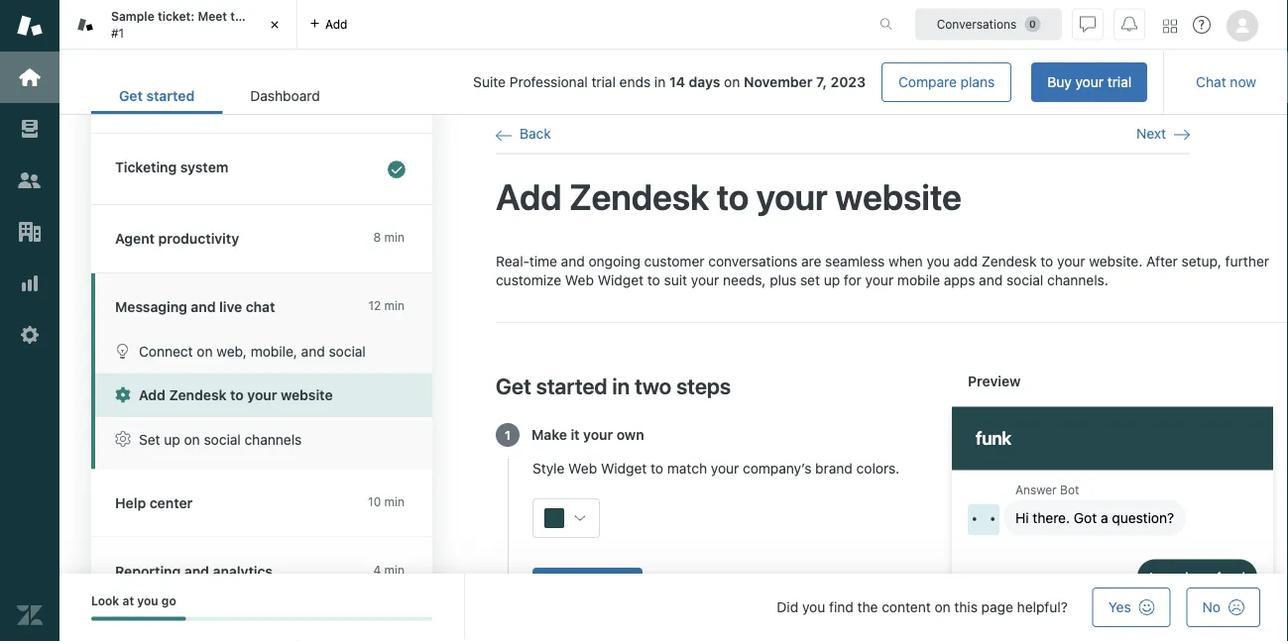 Task type: describe. For each thing, give the bounding box(es) containing it.
organizations image
[[17, 219, 43, 245]]

zendesk inside content-title region
[[569, 175, 709, 217]]

your inside content-title region
[[756, 175, 828, 217]]

make
[[531, 427, 567, 443]]

answer bot
[[1015, 483, 1079, 497]]

add inside "popup button"
[[325, 17, 348, 31]]

in inside region
[[612, 373, 630, 398]]

this
[[954, 599, 978, 616]]

add inside button
[[139, 387, 166, 404]]

get started in two steps region
[[496, 251, 1288, 642]]

1 vertical spatial web
[[568, 460, 597, 477]]

notifications image
[[1121, 16, 1137, 32]]

now
[[1230, 74, 1256, 90]]

log inside get started in two steps region
[[952, 470, 1273, 642]]

agent
[[115, 231, 155, 247]]

your right match
[[711, 460, 739, 477]]

on right days
[[724, 74, 740, 90]]

set up on social channels
[[139, 431, 302, 448]]

chat now button
[[1180, 62, 1272, 102]]

web,
[[217, 343, 247, 359]]

tab containing sample ticket: meet the ticket
[[59, 0, 297, 50]]

section containing compare plans
[[364, 62, 1147, 102]]

ongoing
[[589, 253, 640, 269]]

messaging and live chat heading
[[91, 274, 432, 329]]

zendesk inside button
[[169, 387, 227, 404]]

10 min
[[368, 495, 405, 509]]

style web widget to match your company's brand colors.
[[532, 460, 900, 477]]

reporting image
[[17, 271, 43, 296]]

chat
[[246, 299, 275, 315]]

started for get started in two steps
[[536, 373, 607, 398]]

conversations button
[[915, 8, 1062, 40]]

0 vertical spatial in
[[654, 74, 666, 90]]

add inside real-time and ongoing customer conversations are seamless when you add zendesk to your website. after setup, further customize web widget to suit your needs, plus set up for your mobile apps and social channels.
[[953, 253, 978, 269]]

close image
[[265, 15, 285, 35]]

min for help center
[[384, 495, 405, 509]]

on right set at left bottom
[[184, 431, 200, 448]]

two
[[635, 373, 671, 398]]

ticket
[[253, 10, 286, 23]]

content-title region
[[496, 174, 1190, 220]]

8 min
[[373, 231, 405, 244]]

on inside 'footer'
[[935, 599, 951, 616]]

views image
[[17, 116, 43, 142]]

your right the suit on the right top of the page
[[691, 272, 719, 289]]

buy your trial button
[[1031, 62, 1147, 102]]

it
[[571, 427, 580, 443]]

connect on web, mobile, and social
[[139, 343, 366, 359]]

i
[[1149, 569, 1153, 585]]

the for content
[[857, 599, 878, 616]]

the for ticket
[[230, 10, 249, 23]]

buy your trial
[[1047, 74, 1132, 90]]

add inside content-title region
[[496, 175, 562, 217]]

match
[[667, 460, 707, 477]]

go
[[161, 594, 176, 608]]

to inside "add zendesk to your website" button
[[230, 387, 244, 404]]

0 vertical spatial a
[[1101, 510, 1108, 526]]

dashboard
[[250, 88, 320, 104]]

after
[[1146, 253, 1178, 269]]

and right apps
[[979, 272, 1003, 289]]

avatar image
[[968, 504, 999, 536]]

hi there. got a question?
[[1015, 510, 1174, 526]]

#1
[[111, 26, 124, 40]]

system
[[180, 159, 228, 176]]

i need a refund
[[1149, 569, 1245, 585]]

live
[[219, 299, 242, 315]]

own
[[617, 427, 644, 443]]

zendesk support image
[[17, 13, 43, 39]]

mobile,
[[251, 343, 297, 359]]

to inside content-title region
[[717, 175, 749, 217]]

messaging
[[115, 299, 187, 315]]

your right it
[[583, 427, 613, 443]]

add zendesk to your website inside content-title region
[[496, 175, 962, 217]]

steps
[[676, 373, 731, 398]]

website inside content-title region
[[835, 175, 962, 217]]

preview
[[968, 373, 1021, 389]]

plans
[[960, 74, 995, 90]]

website.
[[1089, 253, 1143, 269]]

dashboard tab
[[222, 77, 348, 114]]

look at you go
[[91, 594, 176, 608]]

ends
[[619, 74, 651, 90]]

footer containing did you find the content on this page helpful?
[[59, 574, 1288, 642]]

real-
[[496, 253, 529, 269]]

2 vertical spatial social
[[204, 431, 241, 448]]

buy
[[1047, 74, 1072, 90]]

add zendesk to your website button
[[95, 373, 432, 417]]

your up channels.
[[1057, 253, 1085, 269]]

ticketing system button
[[91, 134, 428, 204]]

messaging and live chat
[[115, 299, 275, 315]]

widget inside real-time and ongoing customer conversations are seamless when you add zendesk to your website. after setup, further customize web widget to suit your needs, plus set up for your mobile apps and social channels.
[[598, 272, 644, 289]]

yes button
[[1092, 588, 1171, 628]]

colors.
[[856, 460, 900, 477]]

channels
[[244, 431, 302, 448]]

needs,
[[723, 272, 766, 289]]

12
[[368, 299, 381, 313]]

customize
[[496, 272, 561, 289]]

brand
[[815, 460, 853, 477]]

sample ticket: meet the ticket #1
[[111, 10, 286, 40]]

7,
[[816, 74, 827, 90]]

did
[[777, 599, 798, 616]]

help
[[115, 495, 146, 511]]

ticket:
[[158, 10, 195, 23]]

to up channels.
[[1040, 253, 1053, 269]]

professional
[[509, 74, 588, 90]]

set up on social channels button
[[95, 417, 432, 462]]

min for messaging and live chat
[[384, 299, 405, 313]]

0 horizontal spatial you
[[137, 594, 158, 608]]

are
[[801, 253, 821, 269]]

zendesk inside real-time and ongoing customer conversations are seamless when you add zendesk to your website. after setup, further customize web widget to suit your needs, plus set up for your mobile apps and social channels.
[[981, 253, 1037, 269]]

seamless
[[825, 253, 885, 269]]

trial for professional
[[591, 74, 616, 90]]

12 min
[[368, 299, 405, 313]]

chat
[[1196, 74, 1226, 90]]

to left match
[[651, 460, 663, 477]]

add button
[[297, 0, 359, 49]]

chat now
[[1196, 74, 1256, 90]]

content
[[882, 599, 931, 616]]

meet
[[198, 10, 227, 23]]

helpful?
[[1017, 599, 1068, 616]]

get for get started
[[119, 88, 143, 104]]

1 horizontal spatial you
[[802, 599, 825, 616]]

min for reporting and analytics
[[384, 563, 405, 577]]

yes
[[1108, 599, 1131, 616]]

your inside button
[[1075, 74, 1104, 90]]

get started
[[119, 88, 195, 104]]



Task type: vqa. For each thing, say whether or not it's contained in the screenshot.
"Language Settings" link
no



Task type: locate. For each thing, give the bounding box(es) containing it.
connect on web, mobile, and social button
[[95, 329, 432, 373]]

the right find
[[857, 599, 878, 616]]

reporting
[[115, 563, 181, 580]]

1 horizontal spatial website
[[835, 175, 962, 217]]

suit
[[664, 272, 687, 289]]

on left the web,
[[197, 343, 213, 359]]

social inside real-time and ongoing customer conversations are seamless when you add zendesk to your website. after setup, further customize web widget to suit your needs, plus set up for your mobile apps and social channels.
[[1006, 272, 1043, 289]]

0 vertical spatial up
[[824, 272, 840, 289]]

add zendesk to your website inside button
[[139, 387, 333, 404]]

add down back "button"
[[496, 175, 562, 217]]

widget
[[598, 272, 644, 289], [601, 460, 647, 477]]

1 horizontal spatial trial
[[1107, 74, 1132, 90]]

reporting and analytics
[[115, 563, 273, 580]]

min inside messaging and live chat heading
[[384, 299, 405, 313]]

0 horizontal spatial add
[[139, 387, 166, 404]]

0 horizontal spatial social
[[204, 431, 241, 448]]

social left channels
[[204, 431, 241, 448]]

days
[[689, 74, 720, 90]]

and
[[561, 253, 585, 269], [979, 272, 1003, 289], [191, 299, 216, 315], [301, 343, 325, 359], [184, 563, 209, 580]]

10
[[368, 495, 381, 509]]

set
[[800, 272, 820, 289]]

bot
[[1060, 483, 1079, 497]]

1 vertical spatial social
[[329, 343, 366, 359]]

and left analytics
[[184, 563, 209, 580]]

in left the 14
[[654, 74, 666, 90]]

1 vertical spatial up
[[164, 431, 180, 448]]

tab
[[59, 0, 297, 50]]

0 vertical spatial add
[[325, 17, 348, 31]]

channels.
[[1047, 272, 1108, 289]]

started inside region
[[536, 373, 607, 398]]

a
[[1101, 510, 1108, 526], [1192, 569, 1200, 585]]

next
[[1136, 125, 1166, 142]]

to left the suit on the right top of the page
[[647, 272, 660, 289]]

and inside heading
[[191, 299, 216, 315]]

0 horizontal spatial get
[[119, 88, 143, 104]]

social
[[1006, 272, 1043, 289], [329, 343, 366, 359], [204, 431, 241, 448]]

in left the two
[[612, 373, 630, 398]]

you right did
[[802, 599, 825, 616]]

did you find the content on this page helpful?
[[777, 599, 1068, 616]]

1 vertical spatial website
[[281, 387, 333, 404]]

0 vertical spatial add zendesk to your website
[[496, 175, 962, 217]]

1 horizontal spatial social
[[329, 343, 366, 359]]

0 horizontal spatial up
[[164, 431, 180, 448]]

for
[[844, 272, 862, 289]]

to down the web,
[[230, 387, 244, 404]]

your right for
[[865, 272, 894, 289]]

4 min from the top
[[384, 563, 405, 577]]

get down #1
[[119, 88, 143, 104]]

1 horizontal spatial zendesk
[[569, 175, 709, 217]]

social left channels.
[[1006, 272, 1043, 289]]

web down make it your own
[[568, 460, 597, 477]]

there.
[[1033, 510, 1070, 526]]

and right time on the left top of the page
[[561, 253, 585, 269]]

to
[[717, 175, 749, 217], [1040, 253, 1053, 269], [647, 272, 660, 289], [230, 387, 244, 404], [651, 460, 663, 477]]

1 vertical spatial add
[[139, 387, 166, 404]]

tab list containing get started
[[91, 77, 348, 114]]

ticketing
[[115, 159, 177, 176]]

1 vertical spatial started
[[536, 373, 607, 398]]

set
[[139, 431, 160, 448]]

footer
[[59, 574, 1288, 642]]

no
[[1202, 599, 1221, 616]]

real-time and ongoing customer conversations are seamless when you add zendesk to your website. after setup, further customize web widget to suit your needs, plus set up for your mobile apps and social channels.
[[496, 253, 1269, 289]]

log containing hi there. got a question?
[[952, 470, 1273, 642]]

mobile
[[897, 272, 940, 289]]

plus
[[770, 272, 796, 289]]

0 horizontal spatial add
[[325, 17, 348, 31]]

agent productivity
[[115, 231, 239, 247]]

a right the got
[[1101, 510, 1108, 526]]

0 horizontal spatial a
[[1101, 510, 1108, 526]]

website up when
[[835, 175, 962, 217]]

0 vertical spatial the
[[230, 10, 249, 23]]

you right 'at'
[[137, 594, 158, 608]]

question?
[[1112, 510, 1174, 526]]

2 horizontal spatial social
[[1006, 272, 1043, 289]]

need
[[1157, 569, 1189, 585]]

0 vertical spatial web
[[565, 272, 594, 289]]

get started image
[[17, 64, 43, 90]]

sample
[[111, 10, 154, 23]]

your
[[1075, 74, 1104, 90], [756, 175, 828, 217], [1057, 253, 1085, 269], [691, 272, 719, 289], [865, 272, 894, 289], [247, 387, 277, 404], [583, 427, 613, 443], [711, 460, 739, 477]]

customers image
[[17, 168, 43, 193]]

admin image
[[17, 322, 43, 348]]

2 horizontal spatial zendesk
[[981, 253, 1037, 269]]

get inside get started in two steps region
[[496, 373, 531, 398]]

add right close image
[[325, 17, 348, 31]]

add
[[496, 175, 562, 217], [139, 387, 166, 404]]

setup,
[[1182, 253, 1222, 269]]

main element
[[0, 0, 59, 642]]

started for get started
[[146, 88, 195, 104]]

2023
[[831, 74, 866, 90]]

1 vertical spatial get
[[496, 373, 531, 398]]

trial left the ends
[[591, 74, 616, 90]]

zendesk products image
[[1163, 19, 1177, 33]]

back
[[520, 125, 551, 142]]

the inside sample ticket: meet the ticket #1
[[230, 10, 249, 23]]

1 vertical spatial add zendesk to your website
[[139, 387, 333, 404]]

you inside real-time and ongoing customer conversations are seamless when you add zendesk to your website. after setup, further customize web widget to suit your needs, plus set up for your mobile apps and social channels.
[[927, 253, 950, 269]]

section
[[364, 62, 1147, 102]]

page
[[981, 599, 1013, 616]]

to up "conversations"
[[717, 175, 749, 217]]

0 horizontal spatial in
[[612, 373, 630, 398]]

1 vertical spatial in
[[612, 373, 630, 398]]

get for get started in two steps
[[496, 373, 531, 398]]

get up 1 on the bottom left of page
[[496, 373, 531, 398]]

4
[[373, 563, 381, 577]]

November 7, 2023 text field
[[744, 74, 866, 90]]

funk
[[976, 428, 1011, 449]]

2 min from the top
[[384, 299, 405, 313]]

suite professional trial ends in 14 days on november 7, 2023
[[473, 74, 866, 90]]

add up apps
[[953, 253, 978, 269]]

get started in two steps
[[496, 373, 731, 398]]

progress-bar progress bar
[[91, 617, 432, 621]]

min right 4 at the bottom left of page
[[384, 563, 405, 577]]

1 horizontal spatial add
[[953, 253, 978, 269]]

widget down the own at bottom
[[601, 460, 647, 477]]

help center
[[115, 495, 193, 511]]

a right need on the right of the page
[[1192, 569, 1200, 585]]

answer
[[1015, 483, 1057, 497]]

4 min
[[373, 563, 405, 577]]

log
[[952, 470, 1273, 642]]

1 horizontal spatial a
[[1192, 569, 1200, 585]]

1 trial from the left
[[1107, 74, 1132, 90]]

1
[[505, 428, 511, 442]]

0 vertical spatial started
[[146, 88, 195, 104]]

when
[[888, 253, 923, 269]]

find
[[829, 599, 854, 616]]

zendesk image
[[17, 603, 43, 629]]

1 horizontal spatial add
[[496, 175, 562, 217]]

and right the mobile,
[[301, 343, 325, 359]]

and left live
[[191, 299, 216, 315]]

compare plans
[[898, 74, 995, 90]]

3 min from the top
[[384, 495, 405, 509]]

0 vertical spatial zendesk
[[569, 175, 709, 217]]

0 vertical spatial website
[[835, 175, 962, 217]]

1 vertical spatial a
[[1192, 569, 1200, 585]]

1 vertical spatial zendesk
[[981, 253, 1037, 269]]

0 horizontal spatial add zendesk to your website
[[139, 387, 333, 404]]

up left for
[[824, 272, 840, 289]]

1 horizontal spatial the
[[857, 599, 878, 616]]

your right buy
[[1075, 74, 1104, 90]]

0 vertical spatial social
[[1006, 272, 1043, 289]]

make it your own
[[531, 427, 644, 443]]

up inside real-time and ongoing customer conversations are seamless when you add zendesk to your website. after setup, further customize web widget to suit your needs, plus set up for your mobile apps and social channels.
[[824, 272, 840, 289]]

1 min from the top
[[384, 231, 405, 244]]

hi
[[1015, 510, 1029, 526]]

back button
[[496, 125, 551, 143]]

started inside tab list
[[146, 88, 195, 104]]

november
[[744, 74, 812, 90]]

you up 'mobile'
[[927, 253, 950, 269]]

0 horizontal spatial started
[[146, 88, 195, 104]]

your inside button
[[247, 387, 277, 404]]

get inside tab list
[[119, 88, 143, 104]]

web inside real-time and ongoing customer conversations are seamless when you add zendesk to your website. after setup, further customize web widget to suit your needs, plus set up for your mobile apps and social channels.
[[565, 272, 594, 289]]

2 horizontal spatial you
[[927, 253, 950, 269]]

social right the mobile,
[[329, 343, 366, 359]]

time
[[529, 253, 557, 269]]

1 vertical spatial add
[[953, 253, 978, 269]]

your down connect on web, mobile, and social button
[[247, 387, 277, 404]]

productivity
[[158, 231, 239, 247]]

web down 'ongoing'
[[565, 272, 594, 289]]

get help image
[[1193, 16, 1211, 34]]

up right set at left bottom
[[164, 431, 180, 448]]

conversations
[[937, 17, 1017, 31]]

on left this
[[935, 599, 951, 616]]

0 horizontal spatial trial
[[591, 74, 616, 90]]

website down the mobile,
[[281, 387, 333, 404]]

no button
[[1187, 588, 1260, 628]]

1 vertical spatial the
[[857, 599, 878, 616]]

0 vertical spatial get
[[119, 88, 143, 104]]

compare plans button
[[882, 62, 1012, 102]]

1 horizontal spatial get
[[496, 373, 531, 398]]

website
[[835, 175, 962, 217], [281, 387, 333, 404]]

trial down notifications icon
[[1107, 74, 1132, 90]]

1 horizontal spatial add zendesk to your website
[[496, 175, 962, 217]]

14
[[669, 74, 685, 90]]

and inside button
[[301, 343, 325, 359]]

trial inside button
[[1107, 74, 1132, 90]]

8
[[373, 231, 381, 244]]

started up ticketing system
[[146, 88, 195, 104]]

widget down 'ongoing'
[[598, 272, 644, 289]]

0 horizontal spatial website
[[281, 387, 333, 404]]

button displays agent's chat status as invisible. image
[[1080, 16, 1096, 32]]

add zendesk to your website
[[496, 175, 962, 217], [139, 387, 333, 404]]

progress bar image
[[91, 617, 186, 621]]

website inside "add zendesk to your website" button
[[281, 387, 333, 404]]

add zendesk to your website up "conversations"
[[496, 175, 962, 217]]

trial for your
[[1107, 74, 1132, 90]]

tabs tab list
[[59, 0, 859, 50]]

min right 8
[[384, 231, 405, 244]]

the right meet
[[230, 10, 249, 23]]

min right 12 at the top left of page
[[384, 299, 405, 313]]

1 horizontal spatial up
[[824, 272, 840, 289]]

compare
[[898, 74, 957, 90]]

1 vertical spatial widget
[[601, 460, 647, 477]]

2 vertical spatial zendesk
[[169, 387, 227, 404]]

add
[[325, 17, 348, 31], [953, 253, 978, 269]]

0 vertical spatial widget
[[598, 272, 644, 289]]

tab list
[[91, 77, 348, 114]]

add zendesk to your website down the web,
[[139, 387, 333, 404]]

your up are
[[756, 175, 828, 217]]

1 horizontal spatial in
[[654, 74, 666, 90]]

analytics
[[213, 563, 273, 580]]

further
[[1225, 253, 1269, 269]]

conversations
[[708, 253, 797, 269]]

0 vertical spatial add
[[496, 175, 562, 217]]

2 trial from the left
[[591, 74, 616, 90]]

web
[[565, 272, 594, 289], [568, 460, 597, 477]]

started up it
[[536, 373, 607, 398]]

company's
[[743, 460, 812, 477]]

min right 10
[[384, 495, 405, 509]]

next button
[[1136, 125, 1190, 143]]

refund
[[1204, 569, 1245, 585]]

add up set at left bottom
[[139, 387, 166, 404]]

started
[[146, 88, 195, 104], [536, 373, 607, 398]]

0 horizontal spatial the
[[230, 10, 249, 23]]

1 horizontal spatial started
[[536, 373, 607, 398]]

0 horizontal spatial zendesk
[[169, 387, 227, 404]]

min for agent productivity
[[384, 231, 405, 244]]

up inside set up on social channels button
[[164, 431, 180, 448]]



